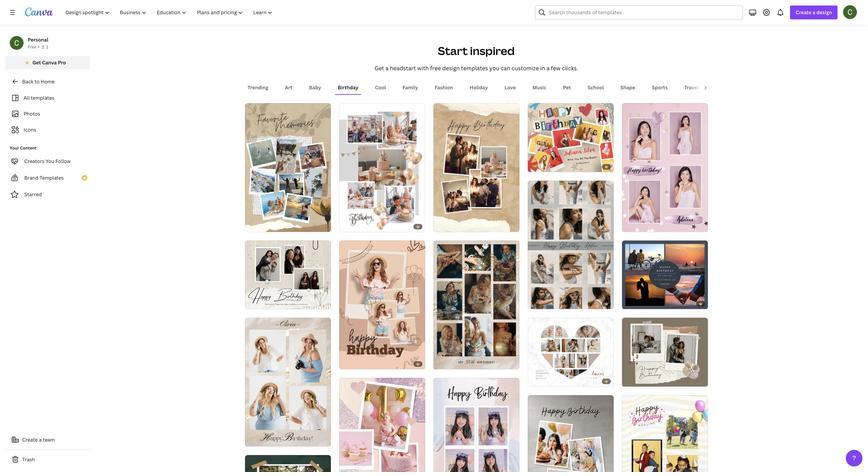 Task type: vqa. For each thing, say whether or not it's contained in the screenshot.
Photos link
yes



Task type: describe. For each thing, give the bounding box(es) containing it.
free •
[[28, 44, 39, 50]]

beige white creative happy birthday photo collage image
[[528, 103, 614, 172]]

creators you follow link
[[6, 155, 90, 168]]

clicks.
[[562, 65, 578, 72]]

gray white minimalist happy birthday photo collage image
[[528, 396, 614, 473]]

back
[[22, 78, 33, 85]]

pet button
[[561, 81, 574, 94]]

get for get canva pro
[[32, 59, 41, 66]]

photos link
[[10, 107, 86, 121]]

pink decorative woman birthday photo collage image
[[622, 103, 708, 232]]

green red and white minimalist family time photo collage landscape image
[[245, 456, 331, 473]]

starred link
[[6, 188, 90, 202]]

art button
[[282, 81, 295, 94]]

get a headstart with free design templates you can customize in a few clicks.
[[375, 65, 578, 72]]

your content
[[10, 145, 37, 151]]

school
[[588, 84, 604, 91]]

icons link
[[10, 123, 86, 137]]

start inspired
[[438, 43, 515, 58]]

create a design
[[796, 9, 832, 16]]

trending
[[248, 84, 268, 91]]

love button
[[502, 81, 519, 94]]

0 vertical spatial templates
[[461, 65, 488, 72]]

beige aesthetic elegant my birthday photo collage image
[[434, 241, 520, 370]]

sports button
[[649, 81, 671, 94]]

free
[[28, 44, 36, 50]]

•
[[38, 44, 39, 50]]

photos
[[24, 111, 40, 117]]

templates
[[40, 175, 64, 181]]

headstart
[[390, 65, 416, 72]]

brown and white minimalist birthday photo collage image
[[434, 103, 520, 232]]

few
[[551, 65, 561, 72]]

create a design button
[[791, 6, 838, 19]]

your
[[10, 145, 19, 151]]

white marble heart shaped family photo collages image
[[528, 318, 614, 387]]

trash link
[[6, 453, 90, 467]]

beige aesthetic happy birthday photo collage image
[[245, 318, 331, 447]]

create for create a design
[[796, 9, 812, 16]]

free
[[430, 65, 441, 72]]

icons
[[24, 127, 36, 133]]

christina overa image
[[844, 5, 857, 19]]

a for team
[[39, 437, 42, 444]]

cool button
[[372, 81, 389, 94]]

fashion
[[435, 84, 453, 91]]

in
[[540, 65, 545, 72]]

beige elegant minimalist travel scrapbook photo collage (portrait) image
[[245, 103, 331, 232]]

birthday button
[[335, 81, 361, 94]]

love
[[505, 84, 516, 91]]

all templates link
[[10, 92, 86, 105]]

top level navigation element
[[61, 6, 279, 19]]

with
[[417, 65, 429, 72]]

family button
[[400, 81, 421, 94]]

holiday
[[470, 84, 488, 91]]

family
[[403, 84, 418, 91]]

travel button
[[682, 81, 702, 94]]

create for create a team
[[22, 437, 38, 444]]

Search search field
[[549, 6, 739, 19]]

music
[[533, 84, 547, 91]]

1 vertical spatial design
[[442, 65, 460, 72]]

can
[[501, 65, 511, 72]]

personal
[[28, 36, 48, 43]]

creators you follow
[[24, 158, 71, 165]]

get canva pro
[[32, 59, 66, 66]]

shape button
[[618, 81, 638, 94]]

0 horizontal spatial templates
[[31, 95, 54, 101]]



Task type: locate. For each thing, give the bounding box(es) containing it.
None search field
[[535, 6, 743, 19]]

to
[[35, 78, 40, 85]]

trash
[[22, 457, 35, 464]]

music button
[[530, 81, 549, 94]]

1 vertical spatial create
[[22, 437, 38, 444]]

all
[[24, 95, 30, 101]]

fashion button
[[432, 81, 456, 94]]

follow
[[55, 158, 71, 165]]

pro
[[58, 59, 66, 66]]

0 horizontal spatial get
[[32, 59, 41, 66]]

school button
[[585, 81, 607, 94]]

0 horizontal spatial design
[[442, 65, 460, 72]]

get
[[32, 59, 41, 66], [375, 65, 384, 72]]

brand
[[24, 175, 38, 181]]

customize
[[512, 65, 539, 72]]

1
[[46, 44, 48, 50]]

create inside the create a team button
[[22, 437, 38, 444]]

get up cool on the left top
[[375, 65, 384, 72]]

trending button
[[245, 81, 271, 94]]

back to home
[[22, 78, 55, 85]]

sports
[[652, 84, 668, 91]]

neutral torn paper happy birthday photo collage image
[[245, 241, 331, 310]]

1 horizontal spatial create
[[796, 9, 812, 16]]

you
[[490, 65, 500, 72]]

0 vertical spatial design
[[817, 9, 832, 16]]

brand templates
[[24, 175, 64, 181]]

design
[[817, 9, 832, 16], [442, 65, 460, 72]]

templates down the start inspired
[[461, 65, 488, 72]]

a for headstart
[[386, 65, 389, 72]]

get for get a headstart with free design templates you can customize in a few clicks.
[[375, 65, 384, 72]]

home
[[41, 78, 55, 85]]

creators
[[24, 158, 44, 165]]

pink cute pastel girl birthday photo collage image
[[339, 379, 425, 473]]

a
[[813, 9, 816, 16], [386, 65, 389, 72], [547, 65, 550, 72], [39, 437, 42, 444]]

starred
[[24, 191, 42, 198]]

holiday button
[[467, 81, 491, 94]]

design inside dropdown button
[[817, 9, 832, 16]]

1 horizontal spatial templates
[[461, 65, 488, 72]]

you
[[46, 158, 54, 165]]

create
[[796, 9, 812, 16], [22, 437, 38, 444]]

1 horizontal spatial design
[[817, 9, 832, 16]]

travel
[[685, 84, 699, 91]]

all templates
[[24, 95, 54, 101]]

get left canva
[[32, 59, 41, 66]]

back to home link
[[6, 75, 90, 89]]

baby button
[[306, 81, 324, 94]]

templates right all
[[31, 95, 54, 101]]

peach pink birthday photo collage image
[[339, 241, 425, 370]]

get inside button
[[32, 59, 41, 66]]

art
[[285, 84, 293, 91]]

pet
[[563, 84, 571, 91]]

1 vertical spatial templates
[[31, 95, 54, 101]]

soft grey minimalist happy birthday photo collage image
[[528, 181, 614, 310]]

white gray modern birthday photo collage image
[[339, 103, 425, 232]]

a for design
[[813, 9, 816, 16]]

0 vertical spatial create
[[796, 9, 812, 16]]

0 horizontal spatial create
[[22, 437, 38, 444]]

inspired
[[470, 43, 515, 58]]

design right "free"
[[442, 65, 460, 72]]

baby
[[309, 84, 321, 91]]

create inside create a design dropdown button
[[796, 9, 812, 16]]

content
[[20, 145, 37, 151]]

canva
[[42, 59, 57, 66]]

design left christina overa image
[[817, 9, 832, 16]]

start
[[438, 43, 468, 58]]

happy birthday children photo collage portrait image
[[622, 396, 708, 473]]

create a team
[[22, 437, 55, 444]]

dark blue simple happy birthday photo collage image
[[622, 241, 708, 310]]

a inside the create a team button
[[39, 437, 42, 444]]

brown handmade couple's birthday card image
[[622, 318, 708, 387]]

brand templates link
[[6, 171, 90, 185]]

get canva pro button
[[6, 56, 90, 69]]

soft purple watercolor happy birthday photo collage image
[[434, 379, 520, 473]]

a inside create a design dropdown button
[[813, 9, 816, 16]]

cool
[[375, 84, 386, 91]]

create a team button
[[6, 434, 90, 448]]

templates
[[461, 65, 488, 72], [31, 95, 54, 101]]

team
[[43, 437, 55, 444]]

shape
[[621, 84, 636, 91]]

birthday
[[338, 84, 359, 91]]

1 horizontal spatial get
[[375, 65, 384, 72]]



